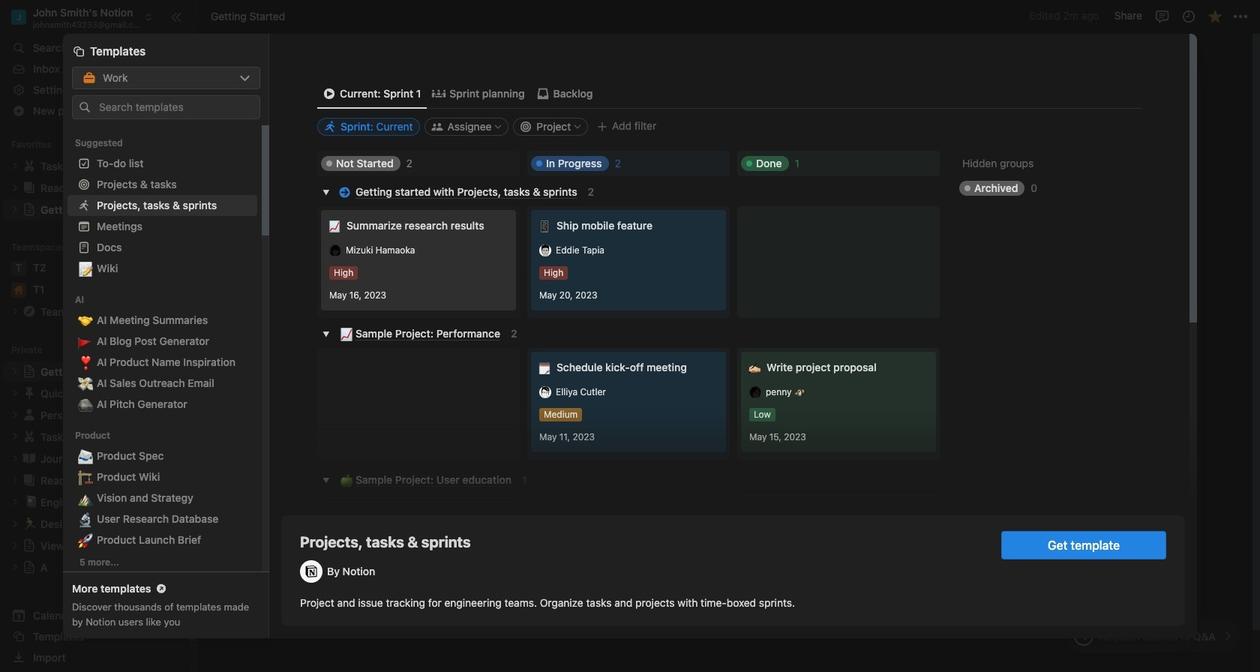Task type: locate. For each thing, give the bounding box(es) containing it.
Search templates text field
[[99, 101, 253, 114]]

🔬 image
[[78, 510, 93, 529]]

updates image
[[1181, 9, 1196, 24]]

📝 image
[[78, 259, 93, 279]]

👉 image
[[461, 469, 476, 488]]

⛰️ image
[[78, 489, 93, 508]]

👋 image
[[461, 163, 476, 182]]

🪨 image
[[78, 395, 93, 414]]

❣️ image
[[78, 353, 93, 372]]



Task type: vqa. For each thing, say whether or not it's contained in the screenshot.
fourth Open image
no



Task type: describe. For each thing, give the bounding box(es) containing it.
close sidebar image
[[170, 11, 182, 23]]

🏗 image
[[78, 468, 93, 487]]

comments image
[[1155, 9, 1170, 24]]

favorited image
[[1207, 9, 1222, 24]]

add a page image
[[167, 345, 177, 356]]

📨 image
[[78, 447, 93, 466]]

🚀 image
[[78, 531, 93, 550]]

🚩 image
[[78, 332, 93, 351]]

💸 image
[[78, 374, 93, 393]]



